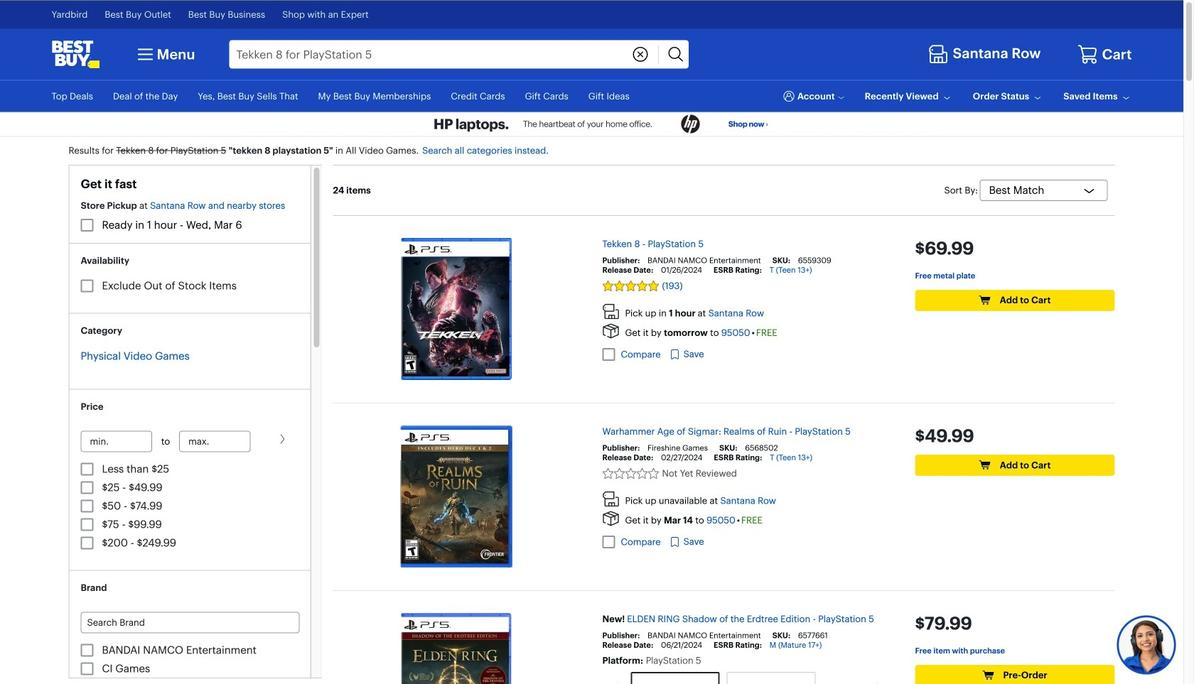 Task type: vqa. For each thing, say whether or not it's contained in the screenshot.
MINIMUM PRICE "text box"
yes



Task type: describe. For each thing, give the bounding box(es) containing it.
cart icon image
[[1077, 44, 1098, 65]]

bestbuy.com image
[[52, 40, 100, 69]]

Ready in 1 hour - Wed, Mar 6 checkbox
[[81, 219, 93, 232]]

$200 - $249.99 checkbox
[[81, 537, 93, 550]]

Exclude Out of Stock Items checkbox
[[81, 280, 93, 293]]

BANDAI NAMCO Entertainment checkbox
[[81, 644, 93, 657]]

utility element
[[52, 81, 1132, 112]]

advertisement element
[[247, 113, 936, 136]]

menu image
[[134, 43, 157, 66]]

warhammer age of sigmar: realms of ruin - playstation 5 - front_zoom image
[[400, 426, 512, 568]]

apply price range image
[[277, 434, 288, 445]]

tekken 8 - playstation 5 - front_zoom image
[[401, 238, 512, 380]]

elden ring shadow of the erdtree edition - playstation 5 - front_zoom image
[[401, 614, 511, 684]]

Type to search. Navigate forward to hear suggestions text field
[[229, 40, 628, 69]]



Task type: locate. For each thing, give the bounding box(es) containing it.
best buy help human beacon image
[[1116, 615, 1177, 676]]

CI Games checkbox
[[81, 663, 93, 676]]

Less than $25 checkbox
[[81, 463, 93, 476]]

$50 - $74.99 checkbox
[[81, 500, 93, 513]]

$25 - $49.99 checkbox
[[81, 482, 93, 494]]

List is populated as you type. Navigate forward to read and select from the list text field
[[81, 612, 300, 634]]

$75 - $99.99 checkbox
[[81, 519, 93, 531]]

Maximum Price text field
[[179, 431, 251, 452]]

Minimum Price text field
[[81, 431, 152, 452]]

None checkbox
[[602, 536, 615, 549]]

None checkbox
[[602, 348, 615, 361]]



